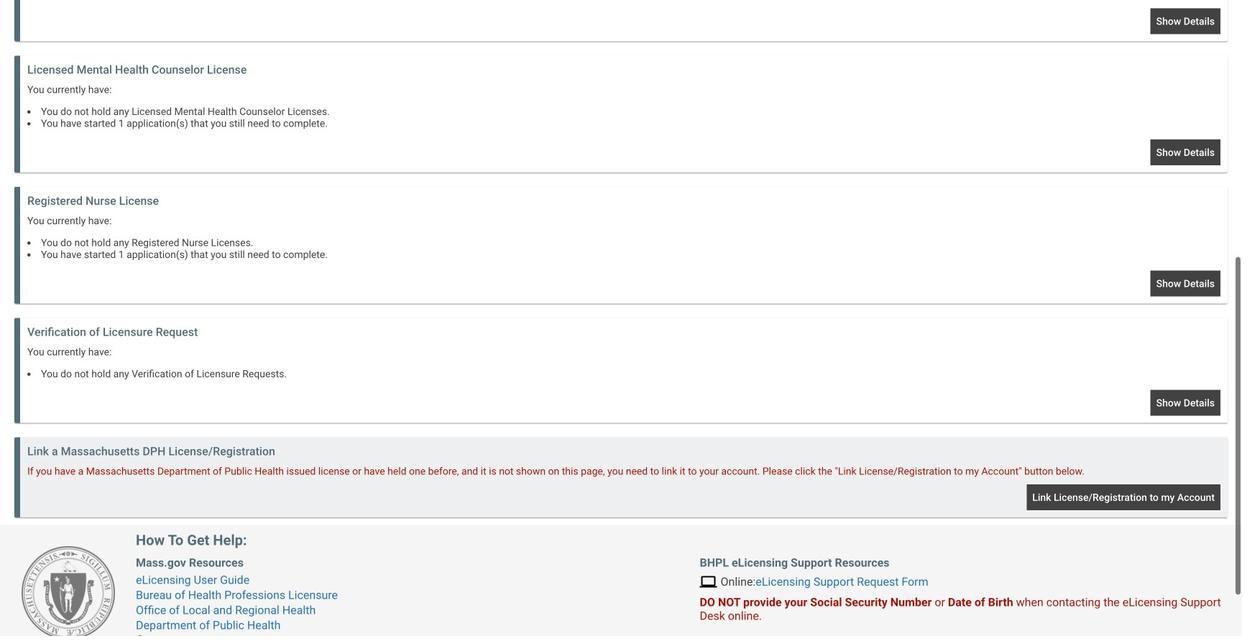 Task type: vqa. For each thing, say whether or not it's contained in the screenshot.
no color icon to the right
no



Task type: locate. For each thing, give the bounding box(es) containing it.
massachusetts state seal image
[[22, 546, 115, 636]]



